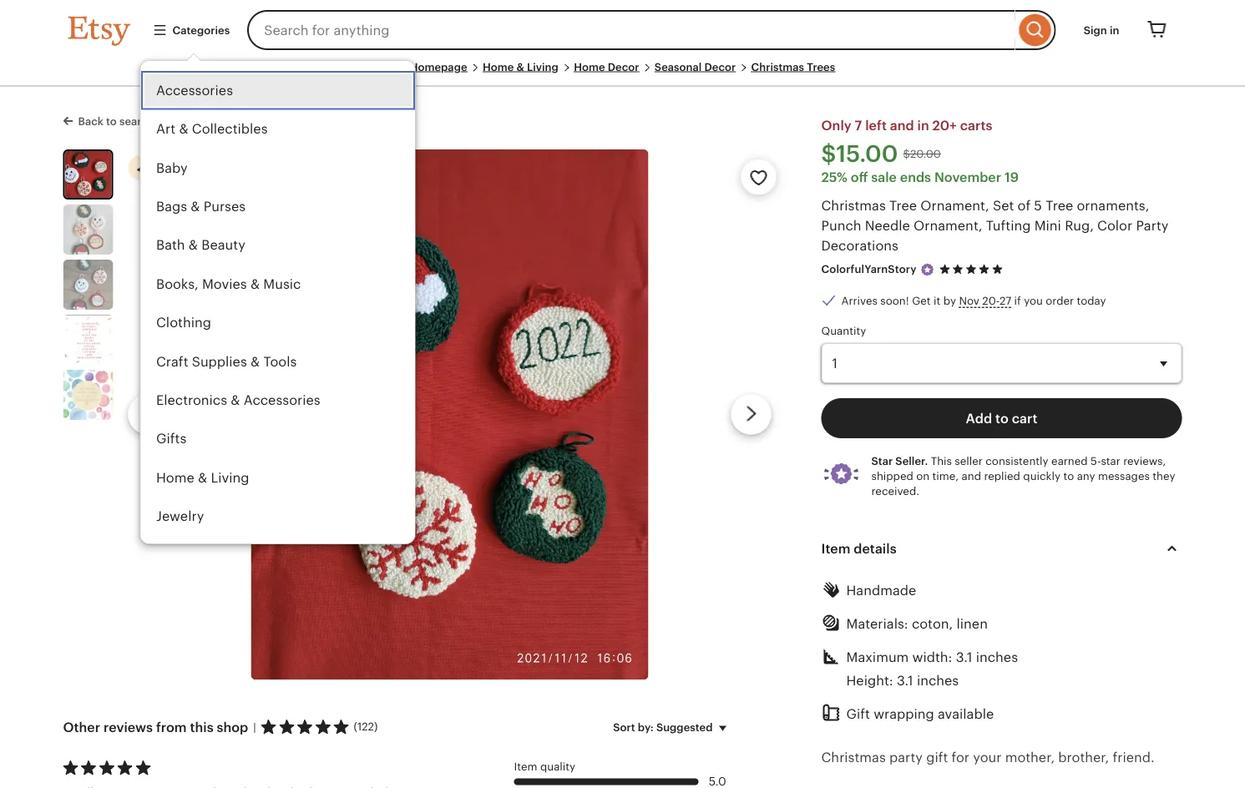 Task type: locate. For each thing, give the bounding box(es) containing it.
2 vertical spatial christmas
[[821, 750, 886, 765]]

baby
[[156, 160, 187, 175]]

carts
[[960, 118, 992, 133]]

home down the search for anything text field
[[574, 61, 605, 73]]

19
[[1005, 170, 1019, 185]]

0 vertical spatial in
[[1110, 24, 1119, 36]]

in right sign
[[1110, 24, 1119, 36]]

0 vertical spatial item
[[821, 541, 850, 556]]

0 vertical spatial inches
[[976, 650, 1018, 665]]

0 vertical spatial supplies
[[191, 354, 247, 369]]

25% off sale ends november 19
[[821, 170, 1019, 185]]

0 vertical spatial christmas
[[751, 61, 804, 73]]

party right color
[[1136, 218, 1169, 233]]

item
[[821, 541, 850, 556], [514, 761, 537, 773]]

& for bags & purses link
[[190, 199, 200, 214]]

home right homepage
[[483, 61, 514, 73]]

home inside "link"
[[156, 470, 194, 485]]

suggested
[[656, 721, 713, 734]]

accessories up 'results'
[[156, 83, 233, 98]]

inches down the width:
[[917, 673, 959, 688]]

3.1 up wrapping
[[897, 673, 913, 688]]

banner
[[38, 0, 1207, 575]]

sign in button
[[1071, 15, 1132, 45]]

reviews,
[[1123, 455, 1166, 467]]

& down craft supplies & tools
[[230, 393, 240, 408]]

off
[[851, 170, 868, 185]]

back to search results link
[[63, 112, 192, 129]]

& right paper
[[196, 548, 205, 563]]

1 horizontal spatial tree
[[1046, 198, 1073, 213]]

available
[[938, 707, 994, 722]]

back to search results
[[78, 115, 192, 128]]

you
[[1024, 294, 1043, 307]]

1 vertical spatial accessories
[[243, 393, 320, 408]]

needle
[[865, 218, 910, 233]]

tree right 5
[[1046, 198, 1073, 213]]

gift
[[926, 750, 948, 765]]

3.1
[[956, 650, 972, 665], [897, 673, 913, 688]]

0 vertical spatial and
[[890, 118, 914, 133]]

by:
[[638, 721, 654, 734]]

materials:
[[846, 616, 908, 631]]

2 tree from the left
[[1046, 198, 1073, 213]]

1 vertical spatial inches
[[917, 673, 959, 688]]

Search for anything text field
[[247, 10, 1015, 50]]

home & living right homepage
[[483, 61, 559, 73]]

decor down the search for anything text field
[[608, 61, 639, 73]]

only 7 left and in 20+ carts
[[821, 118, 992, 133]]

time,
[[932, 470, 959, 482]]

mother,
[[1005, 750, 1055, 765]]

to inside button
[[995, 411, 1009, 426]]

music
[[263, 276, 301, 292]]

& right art
[[179, 121, 188, 137]]

0 horizontal spatial in
[[917, 118, 929, 133]]

1 vertical spatial home & living
[[156, 470, 249, 485]]

ornament, up star_seller icon
[[914, 218, 982, 233]]

0 vertical spatial ornament,
[[921, 198, 989, 213]]

supplies
[[191, 354, 247, 369], [245, 548, 300, 563]]

2 vertical spatial to
[[1063, 470, 1074, 482]]

& inside "link"
[[197, 470, 207, 485]]

search
[[119, 115, 154, 128]]

item details
[[821, 541, 897, 556]]

0 vertical spatial to
[[106, 115, 117, 128]]

christmas tree ornament set of 5 tree ornaments punch image 2 image
[[63, 205, 113, 255]]

quickly
[[1023, 470, 1061, 482]]

1 horizontal spatial home
[[483, 61, 514, 73]]

art & collectibles link
[[141, 110, 415, 149]]

quality
[[540, 761, 575, 773]]

item for item details
[[821, 541, 850, 556]]

(122)
[[354, 721, 378, 733]]

1 horizontal spatial party
[[1136, 218, 1169, 233]]

to left cart
[[995, 411, 1009, 426]]

categories button
[[140, 15, 242, 45]]

2 horizontal spatial home
[[574, 61, 605, 73]]

inches down linen
[[976, 650, 1018, 665]]

christmas tree ornament set of 5 tree ornaments punch image 1 image
[[251, 150, 649, 680], [65, 151, 111, 198]]

1 horizontal spatial to
[[995, 411, 1009, 426]]

to down earned
[[1063, 470, 1074, 482]]

None search field
[[247, 10, 1056, 50]]

home & living link
[[483, 61, 559, 73], [141, 459, 415, 497]]

& right the bags
[[190, 199, 200, 214]]

this
[[190, 720, 213, 735]]

item inside dropdown button
[[821, 541, 850, 556]]

1 tree from the left
[[889, 198, 917, 213]]

other
[[63, 720, 100, 735]]

they
[[1153, 470, 1175, 482]]

maximum width: 3.1 inches height: 3.1 inches
[[846, 650, 1018, 688]]

home for home decor link
[[574, 61, 605, 73]]

living for the bottommost the home & living "link"
[[210, 470, 249, 485]]

0 horizontal spatial living
[[210, 470, 249, 485]]

electronics & accessories link
[[141, 381, 415, 420]]

tree up needle
[[889, 198, 917, 213]]

1 horizontal spatial home & living link
[[483, 61, 559, 73]]

sign in
[[1084, 24, 1119, 36]]

1 horizontal spatial decor
[[704, 61, 736, 73]]

and
[[890, 118, 914, 133], [962, 470, 981, 482]]

bags
[[156, 199, 187, 214]]

menu bar
[[68, 60, 1177, 87]]

3.1 right the width:
[[956, 650, 972, 665]]

0 vertical spatial living
[[527, 61, 559, 73]]

0 vertical spatial accessories
[[156, 83, 233, 98]]

christmas inside christmas tree ornament, set of 5 tree ornaments, punch needle  ornament, tufting  mini rug, color party decorations
[[821, 198, 886, 213]]

1 horizontal spatial inches
[[976, 650, 1018, 665]]

1 vertical spatial ornament,
[[914, 218, 982, 233]]

supplies up electronics & accessories
[[191, 354, 247, 369]]

0 horizontal spatial accessories
[[156, 83, 233, 98]]

1 vertical spatial to
[[995, 411, 1009, 426]]

1 horizontal spatial and
[[962, 470, 981, 482]]

home & living link right homepage
[[483, 61, 559, 73]]

0 horizontal spatial 3.1
[[897, 673, 913, 688]]

& for 'bath & beauty' link
[[188, 238, 198, 253]]

living for right the home & living "link"
[[527, 61, 559, 73]]

christmas up punch
[[821, 198, 886, 213]]

1 horizontal spatial in
[[1110, 24, 1119, 36]]

0 vertical spatial home & living
[[483, 61, 559, 73]]

add
[[966, 411, 992, 426]]

home & living for right the home & living "link"
[[483, 61, 559, 73]]

item left details
[[821, 541, 850, 556]]

supplies inside craft supplies & tools link
[[191, 354, 247, 369]]

party
[[1136, 218, 1169, 233], [209, 548, 241, 563]]

to inside this seller consistently earned 5-star reviews, shipped on time, and replied quickly to any messages they received.
[[1063, 470, 1074, 482]]

this seller consistently earned 5-star reviews, shipped on time, and replied quickly to any messages they received.
[[871, 455, 1175, 497]]

0 horizontal spatial tree
[[889, 198, 917, 213]]

ornament, down november
[[921, 198, 989, 213]]

0 horizontal spatial item
[[514, 761, 537, 773]]

2 decor from the left
[[704, 61, 736, 73]]

and down seller
[[962, 470, 981, 482]]

to right back
[[106, 115, 117, 128]]

cart
[[1012, 411, 1037, 426]]

home for right the home & living "link"
[[483, 61, 514, 73]]

$15.00 $20.00
[[821, 140, 941, 167]]

punch
[[821, 218, 861, 233]]

supplies down jewelry 'link'
[[245, 548, 300, 563]]

decor
[[608, 61, 639, 73], [704, 61, 736, 73]]

1 vertical spatial party
[[209, 548, 241, 563]]

accessories
[[156, 83, 233, 98], [243, 393, 320, 408]]

menu
[[140, 60, 415, 575]]

decor for home decor
[[608, 61, 639, 73]]

decor for seasonal decor
[[704, 61, 736, 73]]

home & living link down the electronics & accessories link
[[141, 459, 415, 497]]

$15.00
[[821, 140, 898, 167]]

1 vertical spatial supplies
[[245, 548, 300, 563]]

1 horizontal spatial living
[[527, 61, 559, 73]]

1 decor from the left
[[608, 61, 639, 73]]

0 horizontal spatial to
[[106, 115, 117, 128]]

living left home decor
[[527, 61, 559, 73]]

1 vertical spatial 3.1
[[897, 673, 913, 688]]

tree
[[889, 198, 917, 213], [1046, 198, 1073, 213]]

decorations
[[821, 238, 898, 253]]

home & living inside "link"
[[156, 470, 249, 485]]

0 horizontal spatial home & living link
[[141, 459, 415, 497]]

bath & beauty
[[156, 238, 245, 253]]

accessories inside accessories "link"
[[156, 83, 233, 98]]

1 horizontal spatial item
[[821, 541, 850, 556]]

1 vertical spatial and
[[962, 470, 981, 482]]

0 horizontal spatial and
[[890, 118, 914, 133]]

christmas down 'gift'
[[821, 750, 886, 765]]

accessories down craft supplies & tools link
[[243, 393, 320, 408]]

living inside "link"
[[210, 470, 249, 485]]

menu containing accessories
[[140, 60, 415, 575]]

& right the bath
[[188, 238, 198, 253]]

1 horizontal spatial 3.1
[[956, 650, 972, 665]]

home & living up jewelry
[[156, 470, 249, 485]]

home
[[483, 61, 514, 73], [574, 61, 605, 73], [156, 470, 194, 485]]

etsy's pick
[[153, 161, 206, 173]]

mini
[[1034, 218, 1061, 233]]

0 vertical spatial home & living link
[[483, 61, 559, 73]]

christmas left the trees
[[751, 61, 804, 73]]

1 horizontal spatial home & living
[[483, 61, 559, 73]]

christmas for christmas tree ornament, set of 5 tree ornaments, punch needle  ornament, tufting  mini rug, color party decorations
[[821, 198, 886, 213]]

0 vertical spatial party
[[1136, 218, 1169, 233]]

tufting
[[986, 218, 1031, 233]]

christmas tree ornament set of 5 tree ornaments punch image 4 image
[[63, 315, 113, 365]]

1 vertical spatial item
[[514, 761, 537, 773]]

0 horizontal spatial decor
[[608, 61, 639, 73]]

1 vertical spatial in
[[917, 118, 929, 133]]

1 vertical spatial living
[[210, 470, 249, 485]]

books, movies & music
[[156, 276, 301, 292]]

0 horizontal spatial home & living
[[156, 470, 249, 485]]

0 horizontal spatial party
[[209, 548, 241, 563]]

& up jewelry
[[197, 470, 207, 485]]

colorfulyarnstory
[[821, 263, 917, 276]]

in left 20+
[[917, 118, 929, 133]]

banner containing accessories
[[38, 0, 1207, 575]]

shop
[[217, 720, 248, 735]]

item left quality
[[514, 761, 537, 773]]

bags & purses link
[[141, 187, 415, 226]]

baby link
[[141, 149, 415, 187]]

0 horizontal spatial home
[[156, 470, 194, 485]]

home down 'gifts'
[[156, 470, 194, 485]]

living down gifts link
[[210, 470, 249, 485]]

0 horizontal spatial inches
[[917, 673, 959, 688]]

home decor link
[[574, 61, 639, 73]]

2 horizontal spatial to
[[1063, 470, 1074, 482]]

& right homepage
[[516, 61, 524, 73]]

decor right seasonal
[[704, 61, 736, 73]]

and right left
[[890, 118, 914, 133]]

gifts
[[156, 431, 186, 446]]

friend.
[[1113, 750, 1155, 765]]

item quality
[[514, 761, 575, 773]]

1 vertical spatial christmas
[[821, 198, 886, 213]]

27
[[1000, 294, 1011, 307]]

party right paper
[[209, 548, 241, 563]]

1 horizontal spatial accessories
[[243, 393, 320, 408]]

home & living
[[483, 61, 559, 73], [156, 470, 249, 485]]



Task type: describe. For each thing, give the bounding box(es) containing it.
menu bar containing homepage
[[68, 60, 1177, 87]]

sort by: suggested button
[[601, 710, 745, 745]]

ends
[[900, 170, 931, 185]]

bath & beauty link
[[141, 226, 415, 265]]

ornaments,
[[1077, 198, 1149, 213]]

7
[[855, 118, 862, 133]]

categories
[[172, 24, 230, 36]]

and inside this seller consistently earned 5-star reviews, shipped on time, and replied quickly to any messages they received.
[[962, 470, 981, 482]]

paper & party supplies link
[[141, 536, 415, 575]]

20+
[[932, 118, 957, 133]]

in inside button
[[1110, 24, 1119, 36]]

$20.00
[[903, 147, 941, 160]]

sale
[[871, 170, 897, 185]]

sort by: suggested
[[613, 721, 713, 734]]

electronics
[[156, 393, 227, 408]]

movies
[[202, 276, 247, 292]]

electronics & accessories
[[156, 393, 320, 408]]

homepage
[[410, 61, 467, 73]]

your
[[973, 750, 1002, 765]]

item for item quality
[[514, 761, 537, 773]]

left
[[865, 118, 887, 133]]

of
[[1018, 198, 1031, 213]]

christmas trees link
[[751, 61, 835, 73]]

etsy's pick button
[[128, 155, 213, 181]]

1 vertical spatial home & living link
[[141, 459, 415, 497]]

christmas tree ornament set of 5 tree ornaments punch image 3 image
[[63, 260, 113, 310]]

accessories link
[[141, 71, 415, 110]]

etsy's
[[153, 161, 182, 173]]

christmas for christmas trees
[[751, 61, 804, 73]]

collectibles
[[191, 121, 267, 137]]

gifts link
[[141, 420, 415, 459]]

christmas for christmas party gift for your mother, brother, friend.
[[821, 750, 886, 765]]

party inside christmas tree ornament, set of 5 tree ornaments, punch needle  ornament, tufting  mini rug, color party decorations
[[1136, 218, 1169, 233]]

bath
[[156, 238, 185, 253]]

from
[[156, 720, 187, 735]]

rug,
[[1065, 218, 1094, 233]]

party inside menu
[[209, 548, 241, 563]]

other reviews from this shop
[[63, 720, 248, 735]]

by
[[943, 294, 956, 307]]

today
[[1077, 294, 1106, 307]]

& for right the home & living "link"
[[516, 61, 524, 73]]

& left tools
[[250, 354, 259, 369]]

add to cart
[[966, 411, 1037, 426]]

quantity
[[821, 324, 866, 337]]

back
[[78, 115, 103, 128]]

art & collectibles
[[156, 121, 267, 137]]

& for the bottommost the home & living "link"
[[197, 470, 207, 485]]

5.0
[[709, 775, 726, 788]]

received.
[[871, 485, 919, 497]]

details
[[854, 541, 897, 556]]

paper
[[156, 548, 192, 563]]

linen
[[957, 616, 988, 631]]

to for add
[[995, 411, 1009, 426]]

soon! get
[[880, 294, 931, 307]]

& left music
[[250, 276, 259, 292]]

item details button
[[806, 529, 1197, 569]]

0 vertical spatial 3.1
[[956, 650, 972, 665]]

nov
[[959, 294, 979, 307]]

supplies inside paper & party supplies link
[[245, 548, 300, 563]]

& for the electronics & accessories link
[[230, 393, 240, 408]]

colorfulyarnstory link
[[821, 263, 917, 276]]

accessories inside the electronics & accessories link
[[243, 393, 320, 408]]

clothing link
[[141, 304, 415, 342]]

homepage link
[[410, 61, 467, 73]]

christmas trees
[[751, 61, 835, 73]]

to for back
[[106, 115, 117, 128]]

star_seller image
[[920, 262, 935, 277]]

1 horizontal spatial christmas tree ornament set of 5 tree ornaments punch image 1 image
[[251, 150, 649, 680]]

width:
[[912, 650, 952, 665]]

color
[[1097, 218, 1132, 233]]

craft supplies & tools
[[156, 354, 296, 369]]

handmade
[[846, 583, 916, 598]]

arrives soon! get it by nov 20-27 if you order today
[[841, 294, 1106, 307]]

clothing
[[156, 315, 211, 330]]

only
[[821, 118, 852, 133]]

bags & purses
[[156, 199, 245, 214]]

home decor
[[574, 61, 639, 73]]

0 horizontal spatial christmas tree ornament set of 5 tree ornaments punch image 1 image
[[65, 151, 111, 198]]

results
[[157, 115, 192, 128]]

order
[[1046, 294, 1074, 307]]

art
[[156, 121, 175, 137]]

christmas tree ornament set of 5 tree ornaments punch image 5 image
[[63, 370, 113, 420]]

star
[[1101, 455, 1121, 467]]

|
[[253, 721, 256, 734]]

reviews
[[104, 720, 153, 735]]

height:
[[846, 673, 893, 688]]

earned
[[1051, 455, 1088, 467]]

& for paper & party supplies link
[[196, 548, 205, 563]]

5
[[1034, 198, 1042, 213]]

maximum
[[846, 650, 909, 665]]

home for the bottommost the home & living "link"
[[156, 470, 194, 485]]

books, movies & music link
[[141, 265, 415, 304]]

& for art & collectibles link
[[179, 121, 188, 137]]

replied
[[984, 470, 1020, 482]]

seasonal
[[655, 61, 702, 73]]

star
[[871, 455, 893, 467]]

25%
[[821, 170, 848, 185]]

tools
[[263, 354, 296, 369]]

on
[[916, 470, 930, 482]]

craft supplies & tools link
[[141, 342, 415, 381]]

home & living for the bottommost the home & living "link"
[[156, 470, 249, 485]]

christmas tree ornament, set of 5 tree ornaments, punch needle  ornament, tufting  mini rug, color party decorations
[[821, 198, 1169, 253]]

star seller.
[[871, 455, 928, 467]]

none search field inside banner
[[247, 10, 1056, 50]]

consistently
[[986, 455, 1049, 467]]

add to cart button
[[821, 398, 1182, 438]]

any
[[1077, 470, 1095, 482]]

materials: coton, linen
[[846, 616, 988, 631]]



Task type: vqa. For each thing, say whether or not it's contained in the screenshot.
19
yes



